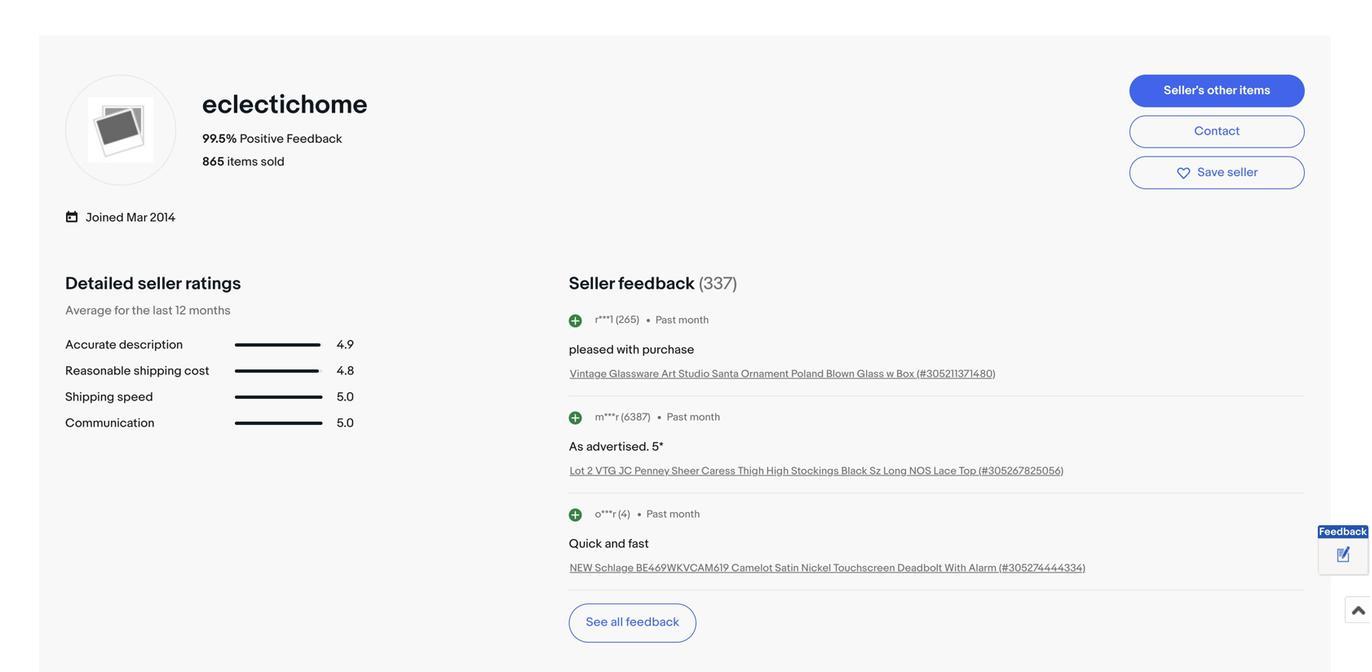 Task type: locate. For each thing, give the bounding box(es) containing it.
0 vertical spatial feedback
[[619, 273, 695, 295]]

0 vertical spatial items
[[1240, 83, 1271, 98]]

past month up purchase
[[656, 314, 709, 327]]

top
[[959, 465, 977, 478]]

month up purchase
[[679, 314, 709, 327]]

2 vertical spatial month
[[670, 508, 700, 521]]

for
[[114, 303, 129, 318]]

1 horizontal spatial seller
[[1228, 165, 1258, 180]]

cost
[[184, 364, 209, 378]]

0 vertical spatial feedback
[[287, 132, 342, 147]]

items
[[1240, 83, 1271, 98], [227, 155, 258, 169]]

month
[[679, 314, 709, 327], [690, 411, 720, 424], [670, 508, 700, 521]]

poland
[[791, 368, 824, 380]]

12
[[175, 303, 186, 318]]

seller right save
[[1228, 165, 1258, 180]]

1 5.0 from the top
[[337, 390, 354, 404]]

eclectichome image
[[88, 98, 153, 163]]

1 vertical spatial past
[[667, 411, 688, 424]]

positive
[[240, 132, 284, 147]]

new
[[570, 562, 593, 575]]

1 horizontal spatial feedback
[[1320, 526, 1368, 538]]

items right 865
[[227, 155, 258, 169]]

865 items sold
[[202, 155, 285, 169]]

1 vertical spatial month
[[690, 411, 720, 424]]

camelot
[[732, 562, 773, 575]]

0 vertical spatial past month
[[656, 314, 709, 327]]

purchase
[[642, 342, 694, 357]]

new schlage be469wkvcam619 camelot satin nickel touchscreen deadbolt with alarm (#305274444334) link
[[570, 562, 1086, 575]]

as advertised. 5*
[[569, 440, 664, 454]]

month for purchase
[[679, 314, 709, 327]]

average for the last 12 months
[[65, 303, 231, 318]]

0 vertical spatial seller
[[1228, 165, 1258, 180]]

2014
[[150, 210, 176, 225]]

o***r (4)
[[595, 508, 630, 521]]

past for purchase
[[656, 314, 676, 327]]

new schlage be469wkvcam619 camelot satin nickel touchscreen deadbolt with alarm (#305274444334)
[[570, 562, 1086, 575]]

1 vertical spatial past month
[[667, 411, 720, 424]]

save seller button
[[1130, 156, 1305, 189]]

feedback up "(265)"
[[619, 273, 695, 295]]

0 horizontal spatial feedback
[[287, 132, 342, 147]]

5.0
[[337, 390, 354, 404], [337, 416, 354, 431]]

past right '(4)'
[[647, 508, 667, 521]]

past month down the sheer
[[647, 508, 700, 521]]

0 horizontal spatial items
[[227, 155, 258, 169]]

quick and fast
[[569, 537, 649, 551]]

caress
[[702, 465, 736, 478]]

shipping
[[134, 364, 182, 378]]

seller
[[1228, 165, 1258, 180], [138, 273, 181, 295]]

1 vertical spatial items
[[227, 155, 258, 169]]

0 vertical spatial past
[[656, 314, 676, 327]]

month down studio
[[690, 411, 720, 424]]

past for 5*
[[667, 411, 688, 424]]

joined
[[86, 210, 124, 225]]

eclectichome
[[202, 89, 368, 121]]

5*
[[652, 440, 664, 454]]

1 horizontal spatial items
[[1240, 83, 1271, 98]]

jc
[[619, 465, 632, 478]]

month down the sheer
[[670, 508, 700, 521]]

0 vertical spatial month
[[679, 314, 709, 327]]

0 horizontal spatial seller
[[138, 273, 181, 295]]

eclectichome link
[[202, 89, 373, 121]]

1 vertical spatial seller
[[138, 273, 181, 295]]

and
[[605, 537, 626, 551]]

shipping
[[65, 390, 114, 404]]

see all feedback
[[586, 615, 680, 630]]

past month for 5*
[[667, 411, 720, 424]]

(#305211371480)
[[917, 368, 996, 380]]

past up purchase
[[656, 314, 676, 327]]

r***1
[[595, 314, 614, 327]]

last
[[153, 303, 173, 318]]

seller
[[569, 273, 615, 295]]

high
[[767, 465, 789, 478]]

w
[[887, 368, 894, 380]]

seller up "last"
[[138, 273, 181, 295]]

the
[[132, 303, 150, 318]]

2
[[587, 465, 593, 478]]

past right (6387)
[[667, 411, 688, 424]]

865
[[202, 155, 224, 169]]

0 vertical spatial 5.0
[[337, 390, 354, 404]]

detailed seller ratings
[[65, 273, 241, 295]]

1 vertical spatial 5.0
[[337, 416, 354, 431]]

4.8
[[337, 364, 354, 378]]

satin
[[775, 562, 799, 575]]

1 vertical spatial feedback
[[626, 615, 680, 630]]

be469wkvcam619
[[636, 562, 729, 575]]

reasonable
[[65, 364, 131, 378]]

schlage
[[595, 562, 634, 575]]

2 5.0 from the top
[[337, 416, 354, 431]]

sheer
[[672, 465, 699, 478]]

contact link
[[1130, 116, 1305, 148]]

ratings
[[185, 273, 241, 295]]

seller for save
[[1228, 165, 1258, 180]]

feedback
[[619, 273, 695, 295], [626, 615, 680, 630]]

items right 'other'
[[1240, 83, 1271, 98]]

feedback
[[287, 132, 342, 147], [1320, 526, 1368, 538]]

2 vertical spatial past
[[647, 508, 667, 521]]

2 vertical spatial past month
[[647, 508, 700, 521]]

past month down studio
[[667, 411, 720, 424]]

feedback right the all
[[626, 615, 680, 630]]

5.0 for communication
[[337, 416, 354, 431]]

seller inside save seller button
[[1228, 165, 1258, 180]]

stockings
[[791, 465, 839, 478]]

sold
[[261, 155, 285, 169]]

(#305267825056)
[[979, 465, 1064, 478]]

(337)
[[699, 273, 737, 295]]

(#305274444334)
[[999, 562, 1086, 575]]

touchscreen
[[834, 562, 895, 575]]

vintage
[[570, 368, 607, 380]]

(265)
[[616, 314, 639, 327]]

nos
[[909, 465, 932, 478]]



Task type: describe. For each thing, give the bounding box(es) containing it.
past month for fast
[[647, 508, 700, 521]]

lot 2 vtg jc penney sheer caress thigh high stockings black sz long nos lace top (#305267825056)
[[570, 465, 1064, 478]]

seller feedback (337)
[[569, 273, 737, 295]]

lot 2 vtg jc penney sheer caress thigh high stockings black sz long nos lace top (#305267825056) link
[[570, 465, 1064, 478]]

mar
[[126, 210, 147, 225]]

pleased with purchase
[[569, 342, 694, 357]]

vtg
[[595, 465, 617, 478]]

reasonable shipping cost
[[65, 364, 209, 378]]

joined mar 2014
[[86, 210, 176, 225]]

as
[[569, 440, 584, 454]]

99.5% positive feedback
[[202, 132, 342, 147]]

4.9
[[337, 338, 354, 352]]

with
[[945, 562, 967, 575]]

(4)
[[618, 508, 630, 521]]

m***r
[[595, 411, 619, 424]]

seller for detailed
[[138, 273, 181, 295]]

past for fast
[[647, 508, 667, 521]]

pleased
[[569, 342, 614, 357]]

glass
[[857, 368, 884, 380]]

(6387)
[[621, 411, 651, 424]]

ornament
[[741, 368, 789, 380]]

average
[[65, 303, 112, 318]]

communication
[[65, 416, 155, 431]]

text__icon wrapper image
[[65, 208, 86, 224]]

penney
[[635, 465, 669, 478]]

with
[[617, 342, 640, 357]]

blown
[[826, 368, 855, 380]]

thigh
[[738, 465, 764, 478]]

seller's other items link
[[1130, 75, 1305, 107]]

santa
[[712, 368, 739, 380]]

save seller
[[1198, 165, 1258, 180]]

save
[[1198, 165, 1225, 180]]

accurate
[[65, 338, 116, 352]]

o***r
[[595, 508, 616, 521]]

shipping speed
[[65, 390, 153, 404]]

studio
[[679, 368, 710, 380]]

contact
[[1195, 124, 1240, 139]]

advertised.
[[586, 440, 649, 454]]

box
[[897, 368, 915, 380]]

m***r (6387)
[[595, 411, 651, 424]]

month for 5*
[[690, 411, 720, 424]]

seller's other items
[[1164, 83, 1271, 98]]

lot
[[570, 465, 585, 478]]

months
[[189, 303, 231, 318]]

other
[[1208, 83, 1237, 98]]

seller's
[[1164, 83, 1205, 98]]

month for fast
[[670, 508, 700, 521]]

99.5%
[[202, 132, 237, 147]]

lace
[[934, 465, 957, 478]]

sz
[[870, 465, 881, 478]]

5.0 for shipping speed
[[337, 390, 354, 404]]

r***1 (265)
[[595, 314, 639, 327]]

detailed
[[65, 273, 134, 295]]

1 vertical spatial feedback
[[1320, 526, 1368, 538]]

description
[[119, 338, 183, 352]]

quick
[[569, 537, 602, 551]]

past month for purchase
[[656, 314, 709, 327]]

see all feedback link
[[569, 604, 697, 643]]

alarm
[[969, 562, 997, 575]]

see
[[586, 615, 608, 630]]

glassware
[[609, 368, 659, 380]]

fast
[[628, 537, 649, 551]]

art
[[662, 368, 676, 380]]

accurate description
[[65, 338, 183, 352]]

speed
[[117, 390, 153, 404]]

black
[[841, 465, 868, 478]]

long
[[884, 465, 907, 478]]

vintage glassware art studio santa ornament poland blown glass w box (#305211371480)
[[570, 368, 996, 380]]

nickel
[[802, 562, 831, 575]]



Task type: vqa. For each thing, say whether or not it's contained in the screenshot.
past month
yes



